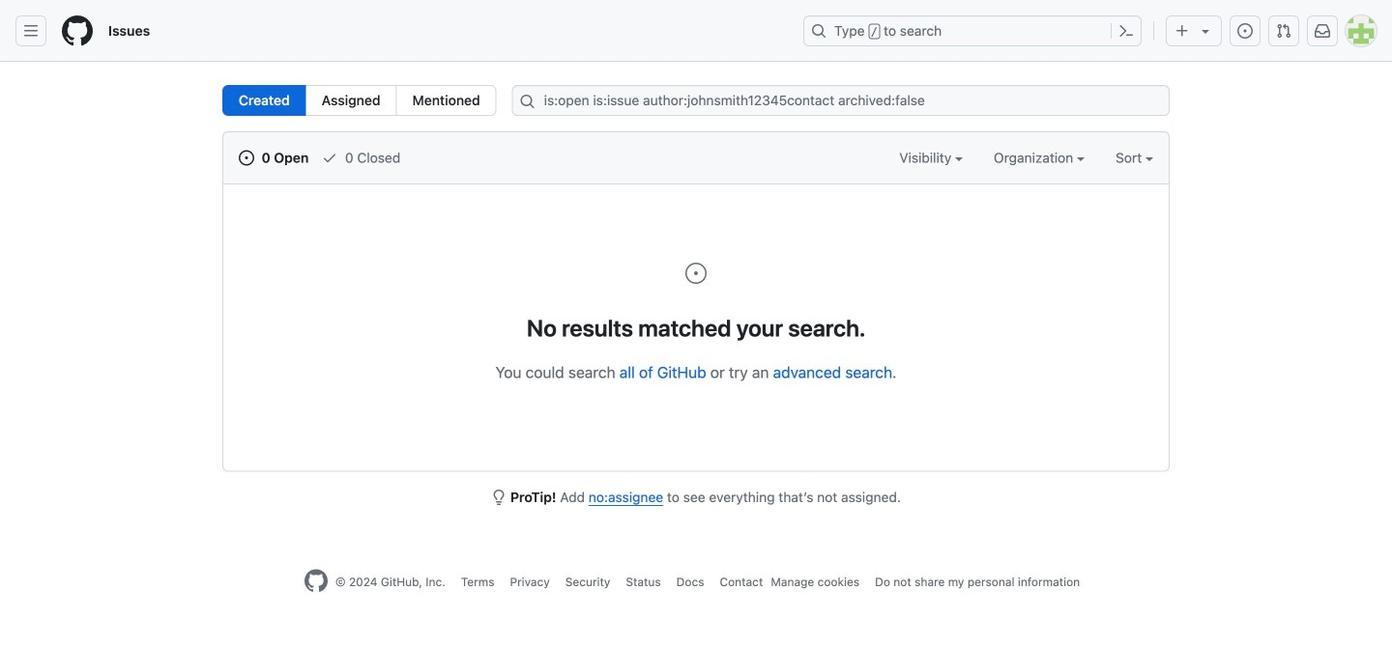 Task type: vqa. For each thing, say whether or not it's contained in the screenshot.
Search All Issues TEXT BOX
yes



Task type: locate. For each thing, give the bounding box(es) containing it.
command palette image
[[1119, 23, 1134, 39]]

search image
[[520, 94, 535, 109]]

0 horizontal spatial issue opened image
[[239, 150, 254, 166]]

homepage image
[[62, 15, 93, 46], [304, 570, 328, 593]]

notifications image
[[1315, 23, 1331, 39]]

1 horizontal spatial issue opened image
[[1238, 23, 1253, 39]]

issue opened image
[[1238, 23, 1253, 39], [239, 150, 254, 166]]

check image
[[322, 150, 338, 166]]

issues element
[[222, 85, 497, 116]]

issue opened image
[[685, 262, 708, 285]]

issue opened image left check icon
[[239, 150, 254, 166]]

1 horizontal spatial homepage image
[[304, 570, 328, 593]]

0 horizontal spatial homepage image
[[62, 15, 93, 46]]

light bulb image
[[491, 490, 507, 506]]

0 vertical spatial homepage image
[[62, 15, 93, 46]]

1 vertical spatial issue opened image
[[239, 150, 254, 166]]

issue opened image left "git pull request" image
[[1238, 23, 1253, 39]]



Task type: describe. For each thing, give the bounding box(es) containing it.
Search all issues text field
[[512, 85, 1170, 116]]

triangle down image
[[1198, 23, 1214, 39]]

git pull request image
[[1276, 23, 1292, 39]]

0 vertical spatial issue opened image
[[1238, 23, 1253, 39]]

Issues search field
[[512, 85, 1170, 116]]

1 vertical spatial homepage image
[[304, 570, 328, 593]]



